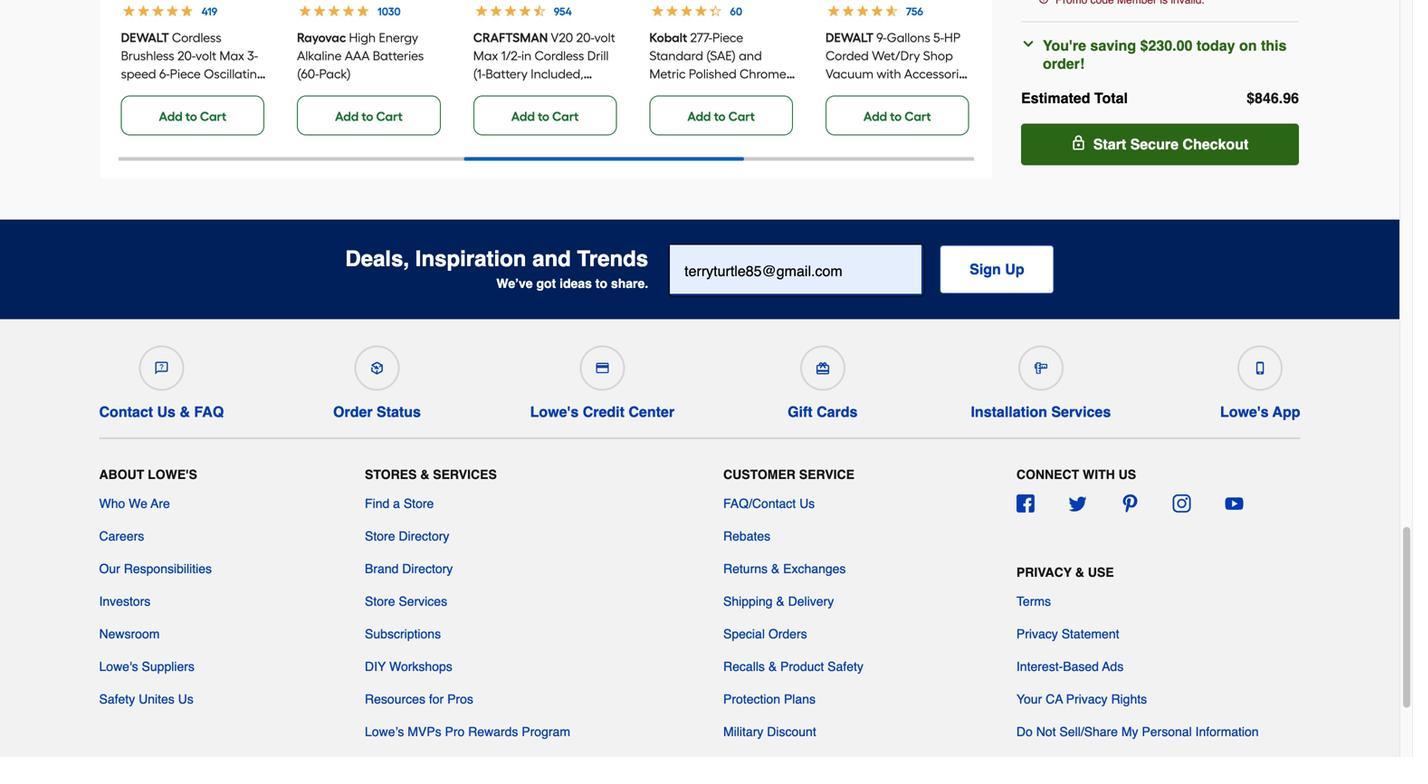 Task type: describe. For each thing, give the bounding box(es) containing it.
piece inside 'cordless brushless 20-volt max 3- speed 6-piece oscillating tool kit with soft case (1- battery included)'
[[170, 66, 201, 82]]

cart for v20 20-volt max 1/2-in cordless drill (1-battery included, charger included)
[[552, 109, 579, 124]]

protection
[[724, 692, 781, 706]]

about
[[99, 467, 144, 482]]

plans
[[784, 692, 816, 706]]

shipping
[[724, 594, 773, 609]]

diy workshops link
[[365, 657, 453, 676]]

start
[[1094, 136, 1127, 153]]

volt inside v20 20-volt max 1/2-in cordless drill (1-battery included, charger included)
[[595, 30, 615, 45]]

lowe's for lowe's suppliers
[[99, 659, 138, 674]]

store for services
[[365, 594, 395, 609]]

our responsibilities link
[[99, 560, 212, 578]]

to for shop
[[890, 109, 902, 124]]

0 horizontal spatial safety
[[99, 692, 135, 706]]

max inside v20 20-volt max 1/2-in cordless drill (1-battery included, charger included)
[[473, 48, 498, 63]]

us for contact
[[157, 403, 176, 420]]

center
[[629, 403, 675, 420]]

list item containing kobalt
[[650, 0, 797, 135]]

& left faq
[[180, 403, 190, 420]]

dewalt for 9-gallons 5-hp corded wet/dry shop vacuum with accessories included
[[826, 30, 874, 45]]

find a store link
[[365, 494, 434, 513]]

us
[[1119, 467, 1137, 482]]

for
[[429, 692, 444, 706]]

shipping & delivery
[[724, 594, 834, 609]]

privacy statement link
[[1017, 625, 1120, 643]]

who
[[99, 496, 125, 511]]

services for installation services
[[1052, 403, 1111, 420]]

and inside 277-piece standard (sae) and metric polished chrome mechanics tool set with hard case
[[739, 48, 762, 63]]

returns & exchanges
[[724, 561, 846, 576]]

$
[[1247, 90, 1255, 106]]

alkaline
[[297, 48, 342, 63]]

faq
[[194, 403, 224, 420]]

5 list item from the left
[[826, 0, 973, 135]]

to inside the deals, inspiration and trends we've got ideas to share.
[[596, 276, 608, 291]]

service
[[799, 467, 855, 482]]

gift card image
[[817, 362, 829, 374]]

credit
[[583, 403, 625, 420]]

add to cart for pack)
[[335, 109, 403, 124]]

credit card image
[[596, 362, 609, 374]]

cart for 9-gallons 5-hp corded wet/dry shop vacuum with accessories included
[[905, 109, 931, 124]]

order status
[[333, 403, 421, 420]]

ads
[[1103, 659, 1124, 674]]

who we are
[[99, 496, 170, 511]]

rebates link
[[724, 527, 771, 545]]

secure
[[1131, 136, 1179, 153]]

returns
[[724, 561, 768, 576]]

directory for store directory
[[399, 529, 450, 543]]

order status link
[[333, 338, 421, 420]]

contact us & faq link
[[99, 338, 224, 420]]

got
[[537, 276, 556, 291]]

terms
[[1017, 594, 1051, 609]]

energy
[[379, 30, 418, 45]]

store inside find a store link
[[404, 496, 434, 511]]

lowe's app link
[[1221, 338, 1301, 420]]

terms link
[[1017, 592, 1051, 610]]

(1- inside 'cordless brushless 20-volt max 3- speed 6-piece oscillating tool kit with soft case (1- battery included)'
[[252, 84, 265, 100]]

your ca privacy rights
[[1017, 692, 1148, 706]]

we
[[129, 496, 148, 511]]

our
[[99, 561, 120, 576]]

dewalt for cordless brushless 20-volt max 3- speed 6-piece oscillating tool kit with soft case (1- battery included)
[[121, 30, 169, 45]]

high energy alkaline aaa batteries (60-pack)
[[297, 30, 424, 82]]

we've
[[497, 276, 533, 291]]

aaa
[[345, 48, 370, 63]]

installation services
[[971, 403, 1111, 420]]

safety unites us link
[[99, 690, 194, 708]]

included) inside 'cordless brushless 20-volt max 3- speed 6-piece oscillating tool kit with soft case (1- battery included)'
[[166, 102, 220, 118]]

& for stores & services
[[420, 467, 430, 482]]

recalls
[[724, 659, 765, 674]]

deals, inspiration and trends we've got ideas to share.
[[345, 246, 649, 291]]

special orders link
[[724, 625, 807, 643]]

3-
[[247, 48, 258, 63]]

lowe's suppliers link
[[99, 657, 195, 676]]

brand
[[365, 561, 399, 576]]

safety unites us
[[99, 692, 194, 706]]

do not sell/share my personal information link
[[1017, 723, 1259, 741]]

charger
[[473, 84, 522, 100]]

interest-
[[1017, 659, 1063, 674]]

mechanics
[[650, 84, 712, 100]]

newsroom link
[[99, 625, 160, 643]]

to for polished
[[714, 109, 726, 124]]

add to cart link for speed
[[121, 96, 265, 135]]

find
[[365, 496, 390, 511]]

responsibilities
[[124, 561, 212, 576]]

a
[[393, 496, 400, 511]]

connect
[[1017, 467, 1080, 482]]

safety inside 'link'
[[828, 659, 864, 674]]

returns & exchanges link
[[724, 560, 846, 578]]

add to cart for shop
[[864, 109, 931, 124]]

96
[[1283, 90, 1300, 106]]

add to cart link for cordless
[[473, 96, 617, 135]]

add for speed
[[159, 109, 183, 124]]

add to cart link for shop
[[826, 96, 969, 135]]

directory for brand directory
[[402, 561, 453, 576]]

included) inside v20 20-volt max 1/2-in cordless drill (1-battery included, charger included)
[[525, 84, 578, 100]]

lowe's mvps pro rewards program link
[[365, 723, 571, 741]]

rebates
[[724, 529, 771, 543]]

lowe's credit center
[[530, 403, 675, 420]]

soft
[[193, 84, 216, 100]]

list item containing craftsman
[[473, 0, 621, 135]]

recalls & product safety link
[[724, 657, 864, 676]]

privacy statement
[[1017, 627, 1120, 641]]

speed
[[121, 66, 156, 82]]

sign
[[970, 261, 1001, 278]]

hp
[[945, 30, 961, 45]]

rewards
[[468, 724, 518, 739]]

277-
[[690, 30, 713, 45]]

special
[[724, 627, 765, 641]]

program
[[522, 724, 571, 739]]

are
[[151, 496, 170, 511]]

with inside 9-gallons 5-hp corded wet/dry shop vacuum with accessories included
[[877, 66, 902, 82]]

add to cart link for polished
[[650, 96, 793, 135]]

find a store
[[365, 496, 434, 511]]

with
[[1083, 467, 1116, 482]]

sell/share
[[1060, 724, 1118, 739]]

& for returns & exchanges
[[772, 561, 780, 576]]

kit
[[147, 84, 162, 100]]

Email Address email field
[[670, 245, 922, 294]]



Task type: vqa. For each thing, say whether or not it's contained in the screenshot.
the Corded
yes



Task type: locate. For each thing, give the bounding box(es) containing it.
piece up soft
[[170, 66, 201, 82]]

cart for cordless brushless 20-volt max 3- speed 6-piece oscillating tool kit with soft case (1- battery included)
[[200, 109, 227, 124]]

directory down store directory
[[402, 561, 453, 576]]

1 vertical spatial services
[[433, 467, 497, 482]]

& left delivery
[[776, 594, 785, 609]]

battery inside v20 20-volt max 1/2-in cordless drill (1-battery included, charger included)
[[486, 66, 528, 82]]

case inside 277-piece standard (sae) and metric polished chrome mechanics tool set with hard case
[[681, 102, 711, 118]]

to
[[185, 109, 197, 124], [362, 109, 373, 124], [538, 109, 550, 124], [714, 109, 726, 124], [890, 109, 902, 124], [596, 276, 608, 291]]

& for privacy & use
[[1076, 565, 1085, 580]]

2 add to cart from the left
[[335, 109, 403, 124]]

1 tool from the left
[[121, 84, 144, 100]]

services up the connect with us
[[1052, 403, 1111, 420]]

battery down the kit
[[121, 102, 163, 118]]

set
[[742, 84, 760, 100]]

directory
[[399, 529, 450, 543], [402, 561, 453, 576]]

0 horizontal spatial included)
[[166, 102, 220, 118]]

delivery
[[788, 594, 834, 609]]

tool
[[121, 84, 144, 100], [715, 84, 739, 100]]

you're saving  $230.00  today on this order! link
[[1022, 37, 1292, 73]]

add to cart for cordless
[[511, 109, 579, 124]]

0 horizontal spatial max
[[220, 48, 244, 63]]

hard
[[650, 102, 678, 118]]

services down brand directory link
[[399, 594, 447, 609]]

1 add from the left
[[159, 109, 183, 124]]

interest-based ads
[[1017, 659, 1124, 674]]

0 vertical spatial store
[[404, 496, 434, 511]]

list item containing rayovac
[[297, 0, 444, 135]]

0 horizontal spatial us
[[157, 403, 176, 420]]

1 horizontal spatial cordless
[[535, 48, 584, 63]]

2 add to cart link from the left
[[297, 96, 441, 135]]

corded
[[826, 48, 869, 63]]

privacy & use
[[1017, 565, 1114, 580]]

store services link
[[365, 592, 447, 610]]

and inside the deals, inspiration and trends we've got ideas to share.
[[533, 246, 571, 271]]

cart for high energy alkaline aaa batteries (60-pack)
[[376, 109, 403, 124]]

store inside store services link
[[365, 594, 395, 609]]

facebook image
[[1017, 494, 1035, 513]]

add down pack)
[[335, 109, 359, 124]]

4 add to cart link from the left
[[650, 96, 793, 135]]

to for cordless
[[538, 109, 550, 124]]

services up find a store
[[433, 467, 497, 482]]

add to cart down pack)
[[335, 109, 403, 124]]

1 list item from the left
[[121, 0, 268, 135]]

privacy for privacy & use
[[1017, 565, 1072, 580]]

20- inside 'cordless brushless 20-volt max 3- speed 6-piece oscillating tool kit with soft case (1- battery included)'
[[178, 48, 196, 63]]

your
[[1017, 692, 1043, 706]]

2 vertical spatial us
[[178, 692, 194, 706]]

to down 9-gallons 5-hp corded wet/dry shop vacuum with accessories included
[[890, 109, 902, 124]]

who we are link
[[99, 494, 170, 513]]

2 tool from the left
[[715, 84, 739, 100]]

1 horizontal spatial dewalt
[[826, 30, 874, 45]]

customer care image
[[155, 362, 168, 374]]

volt up the drill
[[595, 30, 615, 45]]

1 horizontal spatial 20-
[[576, 30, 595, 45]]

0 horizontal spatial piece
[[170, 66, 201, 82]]

max left 1/2-
[[473, 48, 498, 63]]

included)
[[525, 84, 578, 100], [166, 102, 220, 118]]

max inside 'cordless brushless 20-volt max 3- speed 6-piece oscillating tool kit with soft case (1- battery included)'
[[220, 48, 244, 63]]

estimated total
[[1022, 90, 1128, 106]]

lowe's down newsroom
[[99, 659, 138, 674]]

0 horizontal spatial (1-
[[252, 84, 265, 100]]

on
[[1240, 37, 1257, 54]]

case inside 'cordless brushless 20-volt max 3- speed 6-piece oscillating tool kit with soft case (1- battery included)'
[[219, 84, 249, 100]]

battery inside 'cordless brushless 20-volt max 3- speed 6-piece oscillating tool kit with soft case (1- battery included)'
[[121, 102, 163, 118]]

2 list item from the left
[[297, 0, 444, 135]]

to down included,
[[538, 109, 550, 124]]

3 list item from the left
[[473, 0, 621, 135]]

volt up the oscillating
[[196, 48, 216, 63]]

.
[[1279, 90, 1283, 106]]

pickup image
[[371, 362, 383, 374]]

do
[[1017, 724, 1033, 739]]

case down the oscillating
[[219, 84, 249, 100]]

3 cart from the left
[[552, 109, 579, 124]]

store for directory
[[365, 529, 395, 543]]

our responsibilities
[[99, 561, 212, 576]]

subscriptions link
[[365, 625, 441, 643]]

add to cart link down pack)
[[297, 96, 441, 135]]

1 vertical spatial directory
[[402, 561, 453, 576]]

0 vertical spatial cordless
[[172, 30, 222, 45]]

3 add to cart from the left
[[511, 109, 579, 124]]

us right contact
[[157, 403, 176, 420]]

20- right brushless
[[178, 48, 196, 63]]

chevron down image
[[1022, 37, 1036, 51]]

5 add from the left
[[864, 109, 888, 124]]

rayovac
[[297, 30, 346, 45]]

2 vertical spatial store
[[365, 594, 395, 609]]

& right recalls
[[769, 659, 777, 674]]

0 vertical spatial piece
[[713, 30, 744, 45]]

20- up the drill
[[576, 30, 595, 45]]

faq/contact
[[724, 496, 796, 511]]

up
[[1005, 261, 1025, 278]]

1 vertical spatial piece
[[170, 66, 201, 82]]

1 vertical spatial volt
[[196, 48, 216, 63]]

1 horizontal spatial volt
[[595, 30, 615, 45]]

us right unites
[[178, 692, 194, 706]]

with inside 'cordless brushless 20-volt max 3- speed 6-piece oscillating tool kit with soft case (1- battery included)'
[[165, 84, 190, 100]]

this
[[1261, 37, 1287, 54]]

1 vertical spatial safety
[[99, 692, 135, 706]]

1 vertical spatial 20-
[[178, 48, 196, 63]]

newsroom
[[99, 627, 160, 641]]

with down chrome
[[763, 84, 788, 100]]

services for store services
[[399, 594, 447, 609]]

discount
[[767, 724, 817, 739]]

contact us & faq
[[99, 403, 224, 420]]

dewalt up brushless
[[121, 30, 169, 45]]

1 vertical spatial case
[[681, 102, 711, 118]]

(1- inside v20 20-volt max 1/2-in cordless drill (1-battery included, charger included)
[[473, 66, 486, 82]]

2 add from the left
[[335, 109, 359, 124]]

pinterest image
[[1121, 494, 1139, 513]]

1 horizontal spatial piece
[[713, 30, 744, 45]]

to for speed
[[185, 109, 197, 124]]

2 vertical spatial privacy
[[1067, 692, 1108, 706]]

personal
[[1142, 724, 1192, 739]]

privacy for privacy statement
[[1017, 627, 1058, 641]]

instagram image
[[1173, 494, 1192, 513]]

(1- up charger
[[473, 66, 486, 82]]

to down polished
[[714, 109, 726, 124]]

dimensions image
[[1035, 362, 1048, 374]]

brand directory link
[[365, 560, 453, 578]]

1 vertical spatial cordless
[[535, 48, 584, 63]]

tool down speed
[[121, 84, 144, 100]]

add for shop
[[864, 109, 888, 124]]

5 cart from the left
[[905, 109, 931, 124]]

us for faq/contact
[[800, 496, 815, 511]]

dewalt up corded
[[826, 30, 874, 45]]

0 vertical spatial (1-
[[473, 66, 486, 82]]

1 vertical spatial privacy
[[1017, 627, 1058, 641]]

start secure checkout
[[1094, 136, 1249, 153]]

customer service
[[724, 467, 855, 482]]

interest-based ads link
[[1017, 657, 1124, 676]]

0 vertical spatial directory
[[399, 529, 450, 543]]

1 horizontal spatial battery
[[486, 66, 528, 82]]

pro
[[445, 724, 465, 739]]

accessories
[[905, 66, 972, 82]]

0 vertical spatial services
[[1052, 403, 1111, 420]]

shipping & delivery link
[[724, 592, 834, 610]]

drill
[[588, 48, 609, 63]]

1 horizontal spatial safety
[[828, 659, 864, 674]]

1 horizontal spatial and
[[739, 48, 762, 63]]

3 add from the left
[[511, 109, 535, 124]]

store down brand
[[365, 594, 395, 609]]

sign up
[[970, 261, 1025, 278]]

to down high energy alkaline aaa batteries (60-pack)
[[362, 109, 373, 124]]

add to cart for polished
[[688, 109, 755, 124]]

1 horizontal spatial with
[[763, 84, 788, 100]]

chrome
[[740, 66, 787, 82]]

cordless brushless 20-volt max 3- speed 6-piece oscillating tool kit with soft case (1- battery included)
[[121, 30, 265, 118]]

error image
[[1040, 0, 1049, 4]]

included) down included,
[[525, 84, 578, 100]]

add down mechanics
[[688, 109, 711, 124]]

0 vertical spatial and
[[739, 48, 762, 63]]

0 horizontal spatial and
[[533, 246, 571, 271]]

1 horizontal spatial (1-
[[473, 66, 486, 82]]

2 horizontal spatial with
[[877, 66, 902, 82]]

privacy
[[1017, 565, 1072, 580], [1017, 627, 1058, 641], [1067, 692, 1108, 706]]

0 vertical spatial us
[[157, 403, 176, 420]]

lowe's for lowe's app
[[1221, 403, 1269, 420]]

4 cart from the left
[[729, 109, 755, 124]]

cart down batteries
[[376, 109, 403, 124]]

and up chrome
[[739, 48, 762, 63]]

stores & services
[[365, 467, 497, 482]]

cordless inside 'cordless brushless 20-volt max 3- speed 6-piece oscillating tool kit with soft case (1- battery included)'
[[172, 30, 222, 45]]

piece inside 277-piece standard (sae) and metric polished chrome mechanics tool set with hard case
[[713, 30, 744, 45]]

dewalt
[[121, 30, 169, 45], [826, 30, 874, 45]]

kobalt
[[650, 30, 688, 45]]

store up brand
[[365, 529, 395, 543]]

5-
[[934, 30, 945, 45]]

secure image
[[1072, 135, 1086, 150]]

1 vertical spatial us
[[800, 496, 815, 511]]

workshops
[[389, 659, 453, 674]]

1 add to cart from the left
[[159, 109, 227, 124]]

5 add to cart from the left
[[864, 109, 931, 124]]

add to cart
[[159, 109, 227, 124], [335, 109, 403, 124], [511, 109, 579, 124], [688, 109, 755, 124], [864, 109, 931, 124]]

add for pack)
[[335, 109, 359, 124]]

9-gallons 5-hp corded wet/dry shop vacuum with accessories included
[[826, 30, 972, 100]]

protection plans link
[[724, 690, 816, 708]]

cart down accessories
[[905, 109, 931, 124]]

0 horizontal spatial battery
[[121, 102, 163, 118]]

0 vertical spatial safety
[[828, 659, 864, 674]]

checkout
[[1183, 136, 1249, 153]]

tool inside 277-piece standard (sae) and metric polished chrome mechanics tool set with hard case
[[715, 84, 739, 100]]

& inside 'link'
[[769, 659, 777, 674]]

& right stores
[[420, 467, 430, 482]]

0 vertical spatial case
[[219, 84, 249, 100]]

safety right product
[[828, 659, 864, 674]]

to for pack)
[[362, 109, 373, 124]]

oscillating
[[204, 66, 265, 82]]

store right a
[[404, 496, 434, 511]]

1 dewalt from the left
[[121, 30, 169, 45]]

1 vertical spatial (1-
[[252, 84, 265, 100]]

faq/contact us
[[724, 496, 815, 511]]

lowe's app
[[1221, 403, 1301, 420]]

(sae)
[[707, 48, 736, 63]]

2 dewalt from the left
[[826, 30, 874, 45]]

4 add from the left
[[688, 109, 711, 124]]

unites
[[139, 692, 175, 706]]

1 cart from the left
[[200, 109, 227, 124]]

youtube image
[[1226, 494, 1244, 513]]

cordless inside v20 20-volt max 1/2-in cordless drill (1-battery included, charger included)
[[535, 48, 584, 63]]

20- inside v20 20-volt max 1/2-in cordless drill (1-battery included, charger included)
[[576, 30, 595, 45]]

add to cart link down polished
[[650, 96, 793, 135]]

lowe's
[[365, 724, 404, 739]]

lowe's left app
[[1221, 403, 1269, 420]]

share.
[[611, 276, 649, 291]]

0 vertical spatial privacy
[[1017, 565, 1072, 580]]

services inside "link"
[[1052, 403, 1111, 420]]

0 horizontal spatial cordless
[[172, 30, 222, 45]]

2 max from the left
[[473, 48, 498, 63]]

0 horizontal spatial with
[[165, 84, 190, 100]]

cart down included,
[[552, 109, 579, 124]]

app
[[1273, 403, 1301, 420]]

6-
[[159, 66, 170, 82]]

4 list item from the left
[[650, 0, 797, 135]]

1 vertical spatial battery
[[121, 102, 163, 118]]

with down 6-
[[165, 84, 190, 100]]

orders
[[769, 627, 807, 641]]

add for cordless
[[511, 109, 535, 124]]

add to cart down included,
[[511, 109, 579, 124]]

with down wet/dry
[[877, 66, 902, 82]]

0 vertical spatial included)
[[525, 84, 578, 100]]

metric
[[650, 66, 686, 82]]

case down mechanics
[[681, 102, 711, 118]]

sign up form
[[670, 245, 1055, 296]]

privacy right ca
[[1067, 692, 1108, 706]]

lowe's credit center link
[[530, 338, 675, 420]]

privacy up terms at the right bottom of the page
[[1017, 565, 1072, 580]]

included) down soft
[[166, 102, 220, 118]]

cart down soft
[[200, 109, 227, 124]]

add down the kit
[[159, 109, 183, 124]]

add down charger
[[511, 109, 535, 124]]

and up got
[[533, 246, 571, 271]]

1 horizontal spatial us
[[178, 692, 194, 706]]

order
[[333, 403, 373, 420]]

5 add to cart link from the left
[[826, 96, 969, 135]]

tool down polished
[[715, 84, 739, 100]]

0 horizontal spatial dewalt
[[121, 30, 169, 45]]

twitter image
[[1069, 494, 1087, 513]]

v20
[[551, 30, 573, 45]]

to right ideas
[[596, 276, 608, 291]]

add to cart link down 6-
[[121, 96, 265, 135]]

0 horizontal spatial tool
[[121, 84, 144, 100]]

add to cart down set
[[688, 109, 755, 124]]

cordless
[[172, 30, 222, 45], [535, 48, 584, 63]]

cart down set
[[729, 109, 755, 124]]

privacy up the 'interest-' at the right bottom
[[1017, 627, 1058, 641]]

add for polished
[[688, 109, 711, 124]]

mvps
[[408, 724, 442, 739]]

1 vertical spatial included)
[[166, 102, 220, 118]]

lowe's for lowe's credit center
[[530, 403, 579, 420]]

cordless up included,
[[535, 48, 584, 63]]

add to cart link for pack)
[[297, 96, 441, 135]]

contact
[[99, 403, 153, 420]]

add to cart down 9-gallons 5-hp corded wet/dry shop vacuum with accessories included
[[864, 109, 931, 124]]

1 horizontal spatial max
[[473, 48, 498, 63]]

mobile image
[[1254, 362, 1267, 374]]

in
[[522, 48, 532, 63]]

0 vertical spatial 20-
[[576, 30, 595, 45]]

to down soft
[[185, 109, 197, 124]]

& left the use
[[1076, 565, 1085, 580]]

volt
[[595, 30, 615, 45], [196, 48, 216, 63]]

1 vertical spatial store
[[365, 529, 395, 543]]

1 horizontal spatial included)
[[525, 84, 578, 100]]

lowe's up are
[[148, 467, 197, 482]]

1 max from the left
[[220, 48, 244, 63]]

cart for 277-piece standard (sae) and metric polished chrome mechanics tool set with hard case
[[729, 109, 755, 124]]

2 horizontal spatial us
[[800, 496, 815, 511]]

based
[[1063, 659, 1099, 674]]

volt inside 'cordless brushless 20-volt max 3- speed 6-piece oscillating tool kit with soft case (1- battery included)'
[[196, 48, 216, 63]]

with inside 277-piece standard (sae) and metric polished chrome mechanics tool set with hard case
[[763, 84, 788, 100]]

lowe's left "credit"
[[530, 403, 579, 420]]

my
[[1122, 724, 1139, 739]]

2 vertical spatial services
[[399, 594, 447, 609]]

vacuum
[[826, 66, 874, 82]]

faq/contact us link
[[724, 494, 815, 513]]

pack)
[[319, 66, 351, 82]]

with
[[877, 66, 902, 82], [165, 84, 190, 100], [763, 84, 788, 100]]

1 horizontal spatial case
[[681, 102, 711, 118]]

0 horizontal spatial volt
[[196, 48, 216, 63]]

0 horizontal spatial case
[[219, 84, 249, 100]]

4 add to cart from the left
[[688, 109, 755, 124]]

0 vertical spatial volt
[[595, 30, 615, 45]]

(1- down the oscillating
[[252, 84, 265, 100]]

& for recalls & product safety
[[769, 659, 777, 674]]

3 add to cart link from the left
[[473, 96, 617, 135]]

us down customer service
[[800, 496, 815, 511]]

& right returns
[[772, 561, 780, 576]]

piece
[[713, 30, 744, 45], [170, 66, 201, 82]]

1 horizontal spatial tool
[[715, 84, 739, 100]]

store directory link
[[365, 527, 450, 545]]

list item
[[121, 0, 268, 135], [297, 0, 444, 135], [473, 0, 621, 135], [650, 0, 797, 135], [826, 0, 973, 135]]

directory up brand directory link
[[399, 529, 450, 543]]

2 cart from the left
[[376, 109, 403, 124]]

add to cart link down accessories
[[826, 96, 969, 135]]

max up the oscillating
[[220, 48, 244, 63]]

tool inside 'cordless brushless 20-volt max 3- speed 6-piece oscillating tool kit with soft case (1- battery included)'
[[121, 84, 144, 100]]

add down included
[[864, 109, 888, 124]]

cordless up the oscillating
[[172, 30, 222, 45]]

&
[[180, 403, 190, 420], [420, 467, 430, 482], [772, 561, 780, 576], [1076, 565, 1085, 580], [776, 594, 785, 609], [769, 659, 777, 674]]

polished
[[689, 66, 737, 82]]

$230.00
[[1141, 37, 1193, 54]]

add to cart link
[[121, 96, 265, 135], [297, 96, 441, 135], [473, 96, 617, 135], [650, 96, 793, 135], [826, 96, 969, 135]]

& for shipping & delivery
[[776, 594, 785, 609]]

suppliers
[[142, 659, 195, 674]]

0 horizontal spatial 20-
[[178, 48, 196, 63]]

safety
[[828, 659, 864, 674], [99, 692, 135, 706]]

piece up (sae)
[[713, 30, 744, 45]]

0 vertical spatial battery
[[486, 66, 528, 82]]

add to cart down soft
[[159, 109, 227, 124]]

battery down 1/2-
[[486, 66, 528, 82]]

store inside store directory link
[[365, 529, 395, 543]]

us inside 'link'
[[800, 496, 815, 511]]

add to cart link down included,
[[473, 96, 617, 135]]

1 add to cart link from the left
[[121, 96, 265, 135]]

1 vertical spatial and
[[533, 246, 571, 271]]

standard
[[650, 48, 703, 63]]

safety left unites
[[99, 692, 135, 706]]

add to cart for speed
[[159, 109, 227, 124]]



